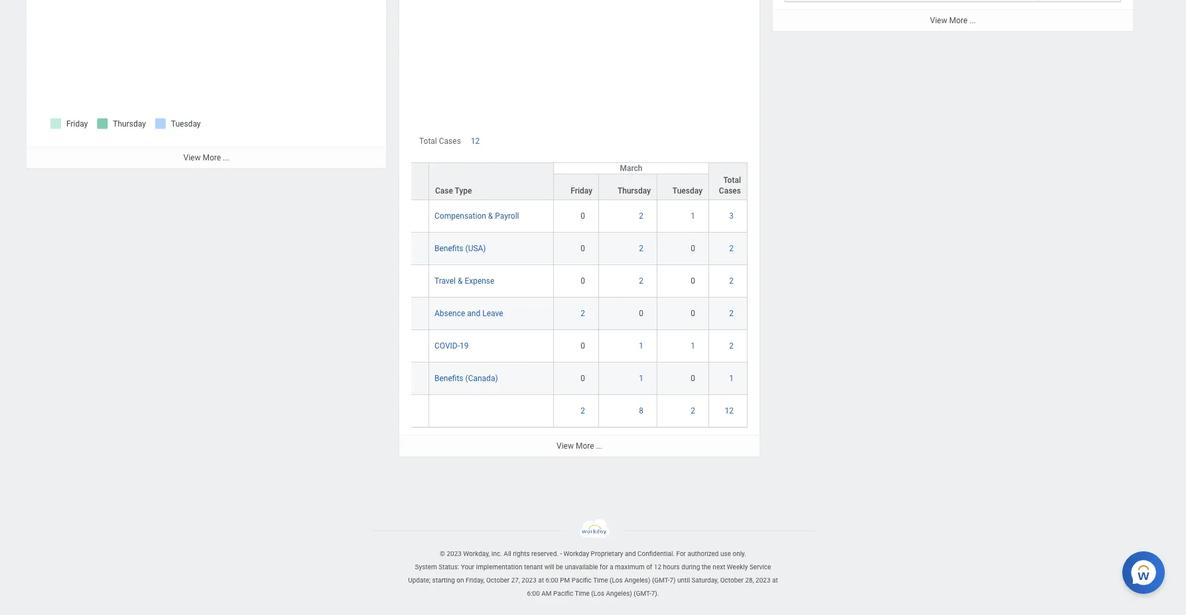 Task type: vqa. For each thing, say whether or not it's contained in the screenshot.


Task type: locate. For each thing, give the bounding box(es) containing it.
service
[[750, 564, 772, 572]]

time
[[594, 577, 608, 585], [575, 590, 590, 598]]

am
[[542, 590, 552, 598]]

...
[[970, 16, 976, 25], [223, 153, 229, 162], [596, 442, 603, 451]]

8 button
[[639, 406, 646, 417]]

tuesday button
[[658, 174, 709, 200]]

1 vertical spatial more
[[203, 153, 221, 162]]

1 horizontal spatial at
[[773, 577, 778, 585]]

1 horizontal spatial view more ... link
[[400, 435, 760, 457]]

column header
[[311, 162, 429, 201]]

2023 right © on the left of the page
[[447, 551, 462, 559]]

12
[[471, 136, 480, 146], [725, 407, 734, 416], [654, 564, 662, 572]]

6:00 left am
[[527, 590, 540, 598]]

cell
[[785, 0, 1039, 2], [1039, 0, 1122, 2], [429, 395, 554, 428]]

view more ... inside the cases by month and weekday element
[[557, 442, 603, 451]]

0 vertical spatial cases
[[439, 136, 461, 146]]

use
[[721, 551, 731, 559]]

more inside case volume by weekday 'element'
[[203, 153, 221, 162]]

0 horizontal spatial 12 button
[[471, 136, 482, 146]]

12 for the topmost 12 button
[[471, 136, 480, 146]]

0 horizontal spatial more
[[203, 153, 221, 162]]

2 button
[[639, 211, 646, 222], [639, 243, 646, 254], [730, 243, 736, 254], [639, 276, 646, 287], [730, 276, 736, 287], [581, 309, 587, 319], [730, 309, 736, 319], [730, 341, 736, 352], [581, 406, 587, 417], [691, 406, 698, 417]]

1 horizontal spatial 2023
[[522, 577, 537, 585]]

compensation
[[435, 212, 486, 221]]

at up am
[[539, 577, 544, 585]]

0 vertical spatial pacific
[[572, 577, 592, 585]]

cases up 3
[[719, 186, 741, 196]]

footer
[[0, 519, 1187, 601]]

time down unavailable
[[575, 590, 590, 598]]

2 vertical spatial more
[[576, 442, 594, 451]]

1 vertical spatial ...
[[223, 153, 229, 162]]

angeles) down maximum
[[625, 577, 651, 585]]

(los down 'for'
[[592, 590, 605, 598]]

3
[[730, 212, 734, 221]]

... inside case volume by weekday 'element'
[[223, 153, 229, 162]]

more for the cases by month and weekday element
[[576, 442, 594, 451]]

1 vertical spatial (gmt-
[[634, 590, 652, 598]]

benefits (usa) link
[[435, 241, 486, 253]]

2 vertical spatial ...
[[596, 442, 603, 451]]

1 vertical spatial (los
[[592, 590, 605, 598]]

0 vertical spatial total
[[420, 136, 437, 146]]

1 horizontal spatial view
[[557, 442, 574, 451]]

pacific down pm
[[554, 590, 574, 598]]

view more ... for case volume by weekday 'element' on the top left of the page
[[184, 153, 229, 162]]

0 horizontal spatial at
[[539, 577, 544, 585]]

1 vertical spatial cases
[[719, 186, 741, 196]]

1 horizontal spatial october
[[721, 577, 744, 585]]

cases
[[439, 136, 461, 146], [719, 186, 741, 196]]

october
[[486, 577, 510, 585], [721, 577, 744, 585]]

view more ...
[[931, 16, 976, 25], [184, 153, 229, 162], [557, 442, 603, 451]]

1 vertical spatial total
[[724, 176, 741, 185]]

march button
[[554, 163, 709, 174]]

view for "view open cases by category" element
[[931, 16, 948, 25]]

2 vertical spatial view more ...
[[557, 442, 603, 451]]

12 button
[[471, 136, 482, 146], [725, 406, 736, 417]]

time down 'for'
[[594, 577, 608, 585]]

2 horizontal spatial view more ... link
[[773, 9, 1134, 31]]

1
[[691, 212, 696, 221], [639, 342, 644, 351], [691, 342, 696, 351], [639, 374, 644, 384], [730, 374, 734, 384]]

2 vertical spatial view
[[557, 442, 574, 451]]

6:00
[[546, 577, 559, 585], [527, 590, 540, 598]]

row containing march
[[311, 162, 748, 201]]

row containing 2
[[311, 395, 748, 428]]

... inside "view open cases by category" element
[[970, 16, 976, 25]]

row containing benefits (usa)
[[311, 233, 748, 265]]

type
[[455, 186, 472, 196]]

tuesday column header
[[658, 174, 710, 212]]

view for case volume by weekday 'element' on the top left of the page
[[184, 153, 201, 162]]

starting
[[433, 577, 455, 585]]

1 vertical spatial view more ...
[[184, 153, 229, 162]]

2 horizontal spatial 12
[[725, 407, 734, 416]]

travel & expense
[[435, 277, 495, 286]]

2023
[[447, 551, 462, 559], [522, 577, 537, 585], [756, 577, 771, 585]]

absence
[[435, 309, 466, 318]]

saturday,
[[692, 577, 719, 585]]

row
[[785, 0, 1122, 2], [311, 162, 748, 201], [311, 174, 748, 212], [311, 200, 748, 233], [311, 233, 748, 265], [311, 265, 748, 298], [311, 298, 748, 330], [311, 330, 748, 363], [311, 363, 748, 395], [311, 395, 748, 428]]

& left payroll
[[488, 212, 493, 221]]

view
[[931, 16, 948, 25], [184, 153, 201, 162], [557, 442, 574, 451]]

benefits left (usa)
[[435, 244, 464, 253]]

total
[[420, 136, 437, 146], [724, 176, 741, 185]]

march
[[620, 164, 643, 173]]

absence and leave link
[[435, 307, 504, 318]]

2 horizontal spatial view
[[931, 16, 948, 25]]

2 vertical spatial view more ... link
[[400, 435, 760, 457]]

2 horizontal spatial more
[[950, 16, 968, 25]]

1 horizontal spatial view more ...
[[557, 442, 603, 451]]

1 horizontal spatial more
[[576, 442, 594, 451]]

0 vertical spatial 12 button
[[471, 136, 482, 146]]

0 horizontal spatial 6:00
[[527, 590, 540, 598]]

maximum
[[615, 564, 645, 572]]

implementation
[[476, 564, 523, 572]]

0 horizontal spatial view more ...
[[184, 153, 229, 162]]

-
[[560, 551, 562, 559]]

1 vertical spatial &
[[458, 277, 463, 286]]

1 vertical spatial angeles)
[[606, 590, 632, 598]]

12 for 12 button to the bottom
[[725, 407, 734, 416]]

a
[[610, 564, 614, 572]]

1 horizontal spatial time
[[594, 577, 608, 585]]

1 vertical spatial pacific
[[554, 590, 574, 598]]

view more ... inside case volume by weekday 'element'
[[184, 153, 229, 162]]

1 horizontal spatial 12 button
[[725, 406, 736, 417]]

1 horizontal spatial (gmt-
[[652, 577, 670, 585]]

october down "implementation" at the left bottom of page
[[486, 577, 510, 585]]

0 vertical spatial &
[[488, 212, 493, 221]]

1 horizontal spatial 12
[[654, 564, 662, 572]]

6:00 left pm
[[546, 577, 559, 585]]

row containing absence and leave
[[311, 298, 748, 330]]

row containing benefits (canada)
[[311, 363, 748, 395]]

1 vertical spatial and
[[625, 551, 636, 559]]

(los down a
[[610, 577, 623, 585]]

1 vertical spatial view
[[184, 153, 201, 162]]

1 benefits from the top
[[435, 244, 464, 253]]

&
[[488, 212, 493, 221], [458, 277, 463, 286]]

benefits down covid-
[[435, 374, 464, 384]]

angeles) down a
[[606, 590, 632, 598]]

view inside the cases by month and weekday element
[[557, 442, 574, 451]]

2 horizontal spatial view more ...
[[931, 16, 976, 25]]

cell inside the cases by month and weekday element
[[429, 395, 554, 428]]

1 october from the left
[[486, 577, 510, 585]]

tenant
[[524, 564, 543, 572]]

1 button
[[691, 211, 698, 222], [639, 341, 646, 352], [691, 341, 698, 352], [639, 374, 646, 384], [730, 374, 736, 384]]

for
[[677, 551, 686, 559]]

benefits for benefits (canada)
[[435, 374, 464, 384]]

more inside the cases by month and weekday element
[[576, 442, 594, 451]]

travel & expense link
[[435, 274, 495, 286]]

friday column header
[[554, 174, 599, 212]]

total cases
[[420, 136, 461, 146]]

0 vertical spatial angeles)
[[625, 577, 651, 585]]

(gmt-
[[652, 577, 670, 585], [634, 590, 652, 598]]

covid-
[[435, 342, 460, 351]]

1 vertical spatial view more ... link
[[27, 146, 386, 168]]

2
[[639, 212, 644, 221], [639, 244, 644, 253], [730, 244, 734, 253], [639, 277, 644, 286], [730, 277, 734, 286], [581, 309, 585, 318], [730, 309, 734, 318], [730, 342, 734, 351], [581, 407, 585, 416], [691, 407, 696, 416]]

2023 right 27,
[[522, 577, 537, 585]]

confidential.
[[638, 551, 675, 559]]

0 horizontal spatial (los
[[592, 590, 605, 598]]

0 vertical spatial view more ... link
[[773, 9, 1134, 31]]

and left leave
[[468, 309, 481, 318]]

1 vertical spatial 6:00
[[527, 590, 540, 598]]

and inside © 2023 workday, inc. all rights reserved. - workday proprietary and confidential. for authorized use only. system status: your implementation tenant will be unavailable for a maximum of 12 hours during the next weekly service update; starting on friday, october 27, 2023 at 6:00 pm pacific time (los angeles) (gmt-7) until saturday, october 28, 2023 at 6:00 am pacific time (los angeles) (gmt-7).
[[625, 551, 636, 559]]

0 vertical spatial (los
[[610, 577, 623, 585]]

2 horizontal spatial ...
[[970, 16, 976, 25]]

case type column header
[[429, 162, 554, 201]]

cases inside the 'march total cases'
[[719, 186, 741, 196]]

march total cases
[[620, 164, 741, 196]]

total up case
[[420, 136, 437, 146]]

for
[[600, 564, 608, 572]]

1 horizontal spatial (los
[[610, 577, 623, 585]]

1 horizontal spatial ...
[[596, 442, 603, 451]]

0 vertical spatial ...
[[970, 16, 976, 25]]

row containing friday
[[311, 174, 748, 212]]

(gmt- up 7).
[[652, 577, 670, 585]]

1 vertical spatial benefits
[[435, 374, 464, 384]]

0 horizontal spatial 2023
[[447, 551, 462, 559]]

2 at from the left
[[773, 577, 778, 585]]

1 horizontal spatial &
[[488, 212, 493, 221]]

and up maximum
[[625, 551, 636, 559]]

case type button
[[429, 163, 554, 200]]

1 horizontal spatial 6:00
[[546, 577, 559, 585]]

0 horizontal spatial &
[[458, 277, 463, 286]]

pacific down unavailable
[[572, 577, 592, 585]]

cases up 'case type'
[[439, 136, 461, 146]]

weekly
[[727, 564, 748, 572]]

1 horizontal spatial total
[[724, 176, 741, 185]]

benefits (usa)
[[435, 244, 486, 253]]

october down weekly
[[721, 577, 744, 585]]

0 vertical spatial view
[[931, 16, 948, 25]]

row containing covid-19
[[311, 330, 748, 363]]

(los
[[610, 577, 623, 585], [592, 590, 605, 598]]

total inside the 'march total cases'
[[724, 176, 741, 185]]

0 vertical spatial more
[[950, 16, 968, 25]]

update;
[[408, 577, 431, 585]]

& right travel
[[458, 277, 463, 286]]

... for "view open cases by category" element
[[970, 16, 976, 25]]

view inside case volume by weekday 'element'
[[184, 153, 201, 162]]

more
[[950, 16, 968, 25], [203, 153, 221, 162], [576, 442, 594, 451]]

2023 right 28, on the bottom right of the page
[[756, 577, 771, 585]]

at right 28, on the bottom right of the page
[[773, 577, 778, 585]]

0 horizontal spatial and
[[468, 309, 481, 318]]

angeles)
[[625, 577, 651, 585], [606, 590, 632, 598]]

more for "view open cases by category" element
[[950, 16, 968, 25]]

view more ... for "view open cases by category" element
[[931, 16, 976, 25]]

0 vertical spatial benefits
[[435, 244, 464, 253]]

(gmt- down of
[[634, 590, 652, 598]]

2 benefits from the top
[[435, 374, 464, 384]]

0 horizontal spatial ...
[[223, 153, 229, 162]]

12 inside © 2023 workday, inc. all rights reserved. - workday proprietary and confidential. for authorized use only. system status: your implementation tenant will be unavailable for a maximum of 12 hours during the next weekly service update; starting on friday, october 27, 2023 at 6:00 pm pacific time (los angeles) (gmt-7) until saturday, october 28, 2023 at 6:00 am pacific time (los angeles) (gmt-7).
[[654, 564, 662, 572]]

... inside the cases by month and weekday element
[[596, 442, 603, 451]]

0 horizontal spatial 12
[[471, 136, 480, 146]]

absence and leave
[[435, 309, 504, 318]]

2 vertical spatial 12
[[654, 564, 662, 572]]

pacific
[[572, 577, 592, 585], [554, 590, 574, 598]]

1 horizontal spatial and
[[625, 551, 636, 559]]

compensation & payroll link
[[435, 209, 519, 221]]

view more ... inside "view open cases by category" element
[[931, 16, 976, 25]]

row containing compensation & payroll
[[311, 200, 748, 233]]

0 vertical spatial 12
[[471, 136, 480, 146]]

7)
[[670, 577, 676, 585]]

0 horizontal spatial october
[[486, 577, 510, 585]]

8
[[639, 407, 644, 416]]

0 vertical spatial view more ...
[[931, 16, 976, 25]]

case type
[[435, 186, 472, 196]]

& for compensation
[[488, 212, 493, 221]]

only.
[[733, 551, 747, 559]]

1 vertical spatial time
[[575, 590, 590, 598]]

tuesday
[[673, 186, 703, 196]]

during
[[682, 564, 701, 572]]

total up 3
[[724, 176, 741, 185]]

more inside "view open cases by category" element
[[950, 16, 968, 25]]

0 horizontal spatial view more ... link
[[27, 146, 386, 168]]

2 october from the left
[[721, 577, 744, 585]]

at
[[539, 577, 544, 585], [773, 577, 778, 585]]

inc.
[[492, 551, 502, 559]]

1 horizontal spatial cases
[[719, 186, 741, 196]]

0 horizontal spatial view
[[184, 153, 201, 162]]

1 vertical spatial 12
[[725, 407, 734, 416]]



Task type: describe. For each thing, give the bounding box(es) containing it.
view more ... for the cases by month and weekday element
[[557, 442, 603, 451]]

row inside "view open cases by category" element
[[785, 0, 1122, 2]]

thursday column header
[[599, 174, 658, 212]]

... for the cases by month and weekday element
[[596, 442, 603, 451]]

27,
[[512, 577, 520, 585]]

reserved.
[[532, 551, 559, 559]]

28,
[[746, 577, 754, 585]]

rights
[[513, 551, 530, 559]]

view more ... link for case volume by weekday 'element' on the top left of the page
[[27, 146, 386, 168]]

next
[[713, 564, 726, 572]]

leave
[[483, 309, 504, 318]]

covid-19
[[435, 342, 469, 351]]

(usa)
[[466, 244, 486, 253]]

friday
[[571, 186, 593, 196]]

case
[[435, 186, 453, 196]]

view more ... link for "view open cases by category" element
[[773, 9, 1134, 31]]

workday
[[564, 551, 590, 559]]

© 2023 workday, inc. all rights reserved. - workday proprietary and confidential. for authorized use only. system status: your implementation tenant will be unavailable for a maximum of 12 hours during the next weekly service update; starting on friday, october 27, 2023 at 6:00 pm pacific time (los angeles) (gmt-7) until saturday, october 28, 2023 at 6:00 am pacific time (los angeles) (gmt-7).
[[408, 551, 778, 598]]

pm
[[560, 577, 570, 585]]

payroll
[[495, 212, 519, 221]]

all
[[504, 551, 512, 559]]

0 vertical spatial 6:00
[[546, 577, 559, 585]]

compensation & payroll
[[435, 212, 519, 221]]

3 button
[[730, 211, 736, 222]]

(canada)
[[466, 374, 498, 384]]

friday,
[[466, 577, 485, 585]]

7).
[[652, 590, 659, 598]]

1 vertical spatial 12 button
[[725, 406, 736, 417]]

view open cases by category element
[[773, 0, 1134, 31]]

footer containing © 2023 workday, inc. all rights reserved. - workday proprietary and confidential. for authorized use only. system status: your implementation tenant will be unavailable for a maximum of 12 hours during the next weekly service update; starting on friday, october 27, 2023 at 6:00 pm pacific time (los angeles) (gmt-7) until saturday, october 28, 2023 at 6:00 am pacific time (los angeles) (gmt-7).
[[0, 519, 1187, 601]]

total cases button
[[710, 163, 747, 200]]

travel
[[435, 277, 456, 286]]

0 vertical spatial time
[[594, 577, 608, 585]]

the
[[702, 564, 711, 572]]

expense
[[465, 277, 495, 286]]

benefits (canada)
[[435, 374, 498, 384]]

1 at from the left
[[539, 577, 544, 585]]

covid-19 link
[[435, 339, 469, 351]]

of
[[647, 564, 653, 572]]

0 vertical spatial and
[[468, 309, 481, 318]]

will
[[545, 564, 555, 572]]

0 horizontal spatial (gmt-
[[634, 590, 652, 598]]

2 horizontal spatial 2023
[[756, 577, 771, 585]]

friday button
[[554, 174, 599, 200]]

cases by month and weekday element
[[311, 0, 760, 457]]

view more ... link for the cases by month and weekday element
[[400, 435, 760, 457]]

on
[[457, 577, 464, 585]]

benefits for benefits (usa)
[[435, 244, 464, 253]]

©
[[440, 551, 445, 559]]

more for case volume by weekday 'element' on the top left of the page
[[203, 153, 221, 162]]

0 horizontal spatial cases
[[439, 136, 461, 146]]

unavailable
[[565, 564, 598, 572]]

benefits (canada) link
[[435, 372, 498, 384]]

thursday button
[[599, 174, 657, 200]]

workday,
[[464, 551, 490, 559]]

authorized
[[688, 551, 719, 559]]

until
[[678, 577, 690, 585]]

& for travel
[[458, 277, 463, 286]]

row containing travel & expense
[[311, 265, 748, 298]]

be
[[556, 564, 563, 572]]

status:
[[439, 564, 459, 572]]

view for the cases by month and weekday element
[[557, 442, 574, 451]]

case volume by weekday element
[[27, 0, 386, 168]]

system
[[415, 564, 437, 572]]

19
[[460, 342, 469, 351]]

0 horizontal spatial time
[[575, 590, 590, 598]]

your
[[461, 564, 475, 572]]

thursday
[[618, 186, 651, 196]]

hours
[[663, 564, 680, 572]]

0 horizontal spatial total
[[420, 136, 437, 146]]

proprietary
[[591, 551, 624, 559]]

0 vertical spatial (gmt-
[[652, 577, 670, 585]]

... for case volume by weekday 'element' on the top left of the page
[[223, 153, 229, 162]]



